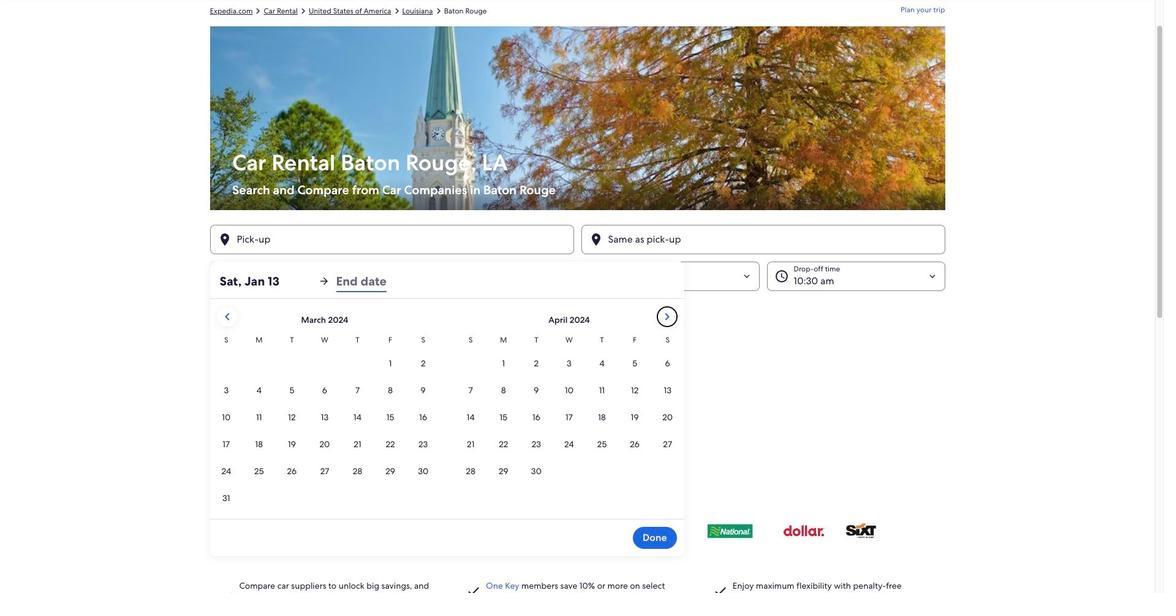 Task type: describe. For each thing, give the bounding box(es) containing it.
car suppliers logo image
[[217, 508, 938, 553]]

1 directional image from the left
[[391, 6, 402, 17]]

1 directional image from the left
[[253, 6, 264, 17]]



Task type: locate. For each thing, give the bounding box(es) containing it.
1 horizontal spatial directional image
[[298, 6, 309, 17]]

0 horizontal spatial directional image
[[391, 6, 402, 17]]

2 directional image from the left
[[298, 6, 309, 17]]

previous month image
[[220, 310, 234, 324]]

1 horizontal spatial directional image
[[433, 6, 444, 17]]

directional image
[[391, 6, 402, 17], [433, 6, 444, 17]]

2 directional image from the left
[[433, 6, 444, 17]]

directional image
[[253, 6, 264, 17], [298, 6, 309, 17]]

next month image
[[660, 310, 675, 324]]

0 horizontal spatial directional image
[[253, 6, 264, 17]]



Task type: vqa. For each thing, say whether or not it's contained in the screenshot.
More at left
no



